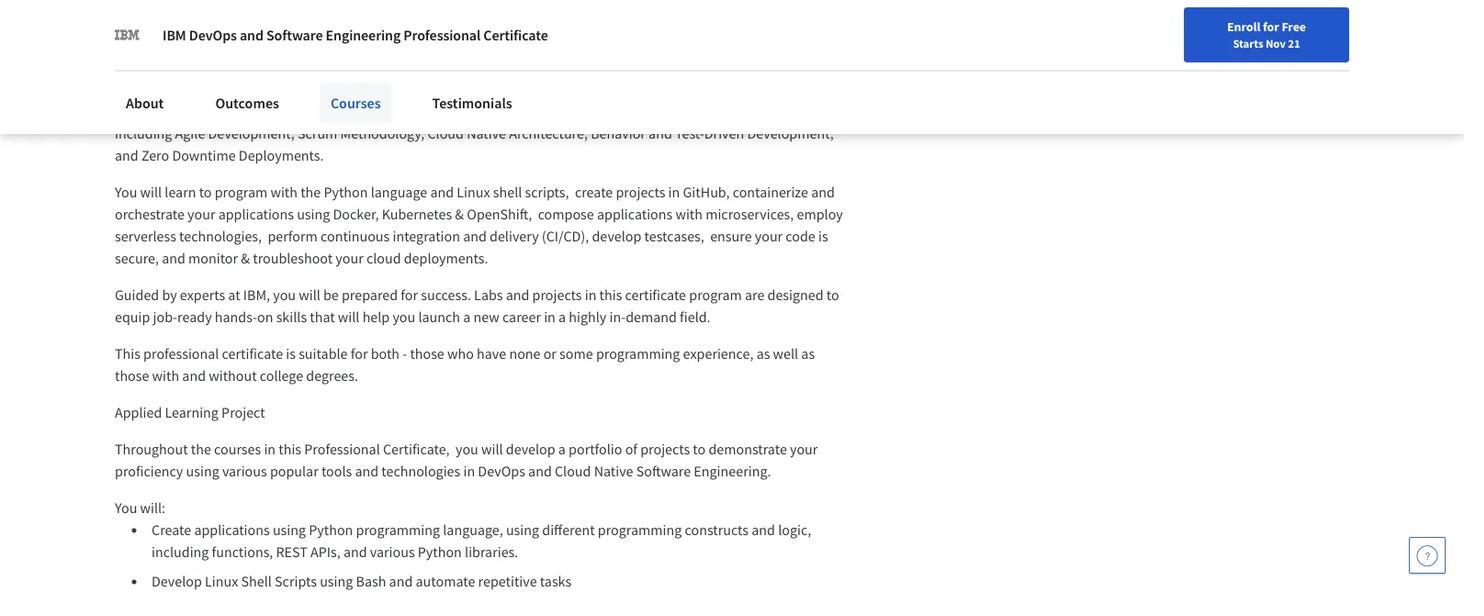 Task type: locate. For each thing, give the bounding box(es) containing it.
you will learn to program with the python language and linux shell scripts,  create projects in github, containerize and orchestrate your applications using docker, kubernetes & openshift,  compose applications with microservices, employ serverless technologies,  perform continuous integration and delivery (ci/cd), develop testcases,  ensure your code is secure, and monitor & troubleshoot your cloud deployments.
[[115, 183, 846, 268]]

software
[[266, 26, 323, 44], [621, 66, 676, 84], [636, 463, 691, 481]]

you up methodology,
[[342, 102, 364, 121]]

native inside the courses in this program will help you develop skill sets in a variety of devops philosophies and methodologies including agile development, scrum methodology, cloud native architecture, behavior and test-driven development, and zero downtime deployments.
[[467, 124, 506, 143]]

certificate
[[143, 44, 205, 62], [625, 286, 686, 304], [222, 345, 283, 363]]

1 horizontal spatial linux
[[457, 183, 490, 202]]

1 vertical spatial linux
[[205, 573, 238, 591]]

is up college
[[286, 345, 296, 363]]

projects right create
[[616, 183, 666, 202]]

sets
[[447, 102, 472, 121]]

to inside you will learn to program with the python language and linux shell scripts,  create projects in github, containerize and orchestrate your applications using docker, kubernetes & openshift,  compose applications with microservices, employ serverless technologies,  perform continuous integration and delivery (ci/cd), develop testcases,  ensure your code is secure, and monitor & troubleshoot your cloud deployments.
[[199, 183, 212, 202]]

tools inside the this certificate will equip you with the key concepts and technical know-how to build your skills and knowledge of devops practices, tools and technologies and prepare you for an entry-level role in software engineering.
[[227, 66, 258, 84]]

0 horizontal spatial &
[[241, 249, 250, 268]]

in right role on the top left of the page
[[607, 66, 618, 84]]

in left github, in the left of the page
[[668, 183, 680, 202]]

0 vertical spatial projects
[[616, 183, 666, 202]]

those right - at the bottom
[[410, 345, 444, 363]]

0 vertical spatial linux
[[457, 183, 490, 202]]

1 vertical spatial including
[[152, 543, 209, 562]]

1 vertical spatial courses
[[214, 440, 261, 459]]

create
[[575, 183, 613, 202]]

1 vertical spatial professional
[[304, 440, 380, 459]]

0 vertical spatial this
[[205, 102, 228, 121]]

including down create
[[152, 543, 209, 562]]

help
[[312, 102, 339, 121], [363, 308, 390, 327]]

outcomes
[[215, 94, 279, 112]]

0 horizontal spatial help
[[312, 102, 339, 121]]

1 horizontal spatial tools
[[321, 463, 352, 481]]

1 vertical spatial various
[[370, 543, 415, 562]]

to right learn
[[199, 183, 212, 202]]

with left key
[[296, 44, 323, 62]]

will up scrum on the left top
[[287, 102, 309, 121]]

this down practices,
[[205, 102, 228, 121]]

devops right ibm
[[189, 26, 237, 44]]

1 vertical spatial projects
[[532, 286, 582, 304]]

1 vertical spatial technologies
[[382, 463, 461, 481]]

create applications using python programming language, using different programming constructs and logic, including functions, rest apis, and various python libraries.
[[152, 521, 814, 562]]

0 horizontal spatial development,
[[208, 124, 295, 143]]

this
[[115, 44, 140, 62], [115, 345, 140, 363]]

in inside the this certificate will equip you with the key concepts and technical know-how to build your skills and knowledge of devops practices, tools and technologies and prepare you for an entry-level role in software engineering.
[[607, 66, 618, 84]]

0 horizontal spatial tools
[[227, 66, 258, 84]]

1 you from the top
[[115, 183, 137, 202]]

software left key
[[266, 26, 323, 44]]

develop linux shell scripts using bash and automate repetitive tasks
[[152, 573, 572, 591]]

devops inside the this certificate will equip you with the key concepts and technical know-how to build your skills and knowledge of devops practices, tools and technologies and prepare you for an entry-level role in software engineering.
[[115, 66, 162, 84]]

in up highly
[[585, 286, 597, 304]]

program up deployments.
[[231, 102, 284, 121]]

0 horizontal spatial professional
[[304, 440, 380, 459]]

rest
[[276, 543, 308, 562]]

containerize
[[733, 183, 808, 202]]

of inside the this certificate will equip you with the key concepts and technical know-how to build your skills and knowledge of devops practices, tools and technologies and prepare you for an entry-level role in software engineering.
[[796, 44, 809, 62]]

this certificate will equip you with the key concepts and technical know-how to build your skills and knowledge of devops practices, tools and technologies and prepare you for an entry-level role in software engineering.
[[115, 44, 812, 84]]

projects inside guided by experts at ibm, you will be prepared for success. labs and projects in this certificate program are designed to equip job-ready hands-on skills that will help you launch a new career in a highly in-demand field.
[[532, 286, 582, 304]]

in
[[607, 66, 618, 84], [191, 102, 203, 121], [475, 102, 486, 121], [668, 183, 680, 202], [585, 286, 597, 304], [544, 308, 556, 327], [264, 440, 276, 459], [463, 463, 475, 481]]

professional for engineering
[[404, 26, 481, 44]]

2 vertical spatial the
[[191, 440, 211, 459]]

tools up outcomes
[[227, 66, 258, 84]]

devops up about
[[115, 66, 162, 84]]

including up zero
[[115, 124, 172, 143]]

1 horizontal spatial certificate
[[222, 345, 283, 363]]

project
[[222, 404, 265, 422]]

1 vertical spatial this
[[600, 286, 622, 304]]

software up constructs
[[636, 463, 691, 481]]

2 vertical spatial of
[[625, 440, 638, 459]]

for up nov
[[1263, 18, 1279, 35]]

1 vertical spatial certificate
[[625, 286, 686, 304]]

about
[[126, 94, 164, 112]]

the down learning
[[191, 440, 211, 459]]

the inside you will learn to program with the python language and linux shell scripts,  create projects in github, containerize and orchestrate your applications using docker, kubernetes & openshift,  compose applications with microservices, employ serverless technologies,  perform continuous integration and delivery (ci/cd), develop testcases,  ensure your code is secure, and monitor & troubleshoot your cloud deployments.
[[301, 183, 321, 202]]

1 vertical spatial this
[[115, 345, 140, 363]]

courses down the "project"
[[214, 440, 261, 459]]

0 horizontal spatial of
[[544, 102, 556, 121]]

in up language,
[[463, 463, 475, 481]]

in-
[[610, 308, 626, 327]]

1 vertical spatial is
[[286, 345, 296, 363]]

2 vertical spatial python
[[418, 543, 462, 562]]

1 vertical spatial cloud
[[555, 463, 591, 481]]

using up perform
[[297, 205, 330, 224]]

develop left the portfolio
[[506, 440, 555, 459]]

to up role on the top left of the page
[[585, 44, 597, 62]]

you left will:
[[115, 499, 137, 518]]

including inside the courses in this program will help you develop skill sets in a variety of devops philosophies and methodologies including agile development, scrum methodology, cloud native architecture, behavior and test-driven development, and zero downtime deployments.
[[115, 124, 172, 143]]

program up the field.
[[689, 286, 742, 304]]

0 vertical spatial technologies
[[287, 66, 366, 84]]

for left both
[[351, 345, 368, 363]]

menu item
[[1079, 18, 1197, 78]]

1 vertical spatial develop
[[592, 227, 642, 246]]

this inside this professional certificate is suitable for both - those who have none or some programming experience, as well as those with and without college degrees.
[[115, 345, 140, 363]]

the left key
[[326, 44, 346, 62]]

cloud inside the courses in this program will help you develop skill sets in a variety of devops philosophies and methodologies including agile development, scrum methodology, cloud native architecture, behavior and test-driven development, and zero downtime deployments.
[[428, 124, 464, 143]]

of inside the courses in this program will help you develop skill sets in a variety of devops philosophies and methodologies including agile development, scrum methodology, cloud native architecture, behavior and test-driven development, and zero downtime deployments.
[[544, 102, 556, 121]]

as
[[757, 345, 770, 363], [801, 345, 815, 363]]

is down employ
[[819, 227, 828, 246]]

this left ibm
[[115, 44, 140, 62]]

0 horizontal spatial develop
[[367, 102, 417, 121]]

0 horizontal spatial as
[[757, 345, 770, 363]]

1 vertical spatial engineering.
[[694, 463, 771, 481]]

2 you from the top
[[115, 499, 137, 518]]

using right proficiency
[[186, 463, 219, 481]]

0 vertical spatial is
[[819, 227, 828, 246]]

with
[[296, 44, 323, 62], [271, 183, 298, 202], [676, 205, 703, 224], [152, 367, 179, 385]]

for left an
[[472, 66, 489, 84]]

behavior
[[591, 124, 646, 143]]

1 horizontal spatial &
[[455, 205, 464, 224]]

2 horizontal spatial of
[[796, 44, 809, 62]]

1 this from the top
[[115, 44, 140, 62]]

applications up technologies,
[[218, 205, 294, 224]]

linux
[[457, 183, 490, 202], [205, 573, 238, 591]]

your right the build
[[635, 44, 663, 62]]

this inside the this certificate will equip you with the key concepts and technical know-how to build your skills and knowledge of devops practices, tools and technologies and prepare you for an entry-level role in software engineering.
[[115, 44, 140, 62]]

with inside the this certificate will equip you with the key concepts and technical know-how to build your skills and knowledge of devops practices, tools and technologies and prepare you for an entry-level role in software engineering.
[[296, 44, 323, 62]]

those up 'applied'
[[115, 367, 149, 385]]

show notifications image
[[1216, 23, 1238, 45]]

2 horizontal spatial this
[[600, 286, 622, 304]]

bash
[[356, 573, 386, 591]]

develop down create
[[592, 227, 642, 246]]

professional up prepare
[[404, 26, 481, 44]]

the courses in this program will help you develop skill sets in a variety of devops philosophies and methodologies including agile development, scrum methodology, cloud native architecture, behavior and test-driven development, and zero downtime deployments.
[[115, 102, 837, 165]]

zero
[[141, 146, 169, 165]]

engineering. down demonstrate
[[694, 463, 771, 481]]

1 horizontal spatial as
[[801, 345, 815, 363]]

develop
[[367, 102, 417, 121], [592, 227, 642, 246], [506, 440, 555, 459]]

for
[[1263, 18, 1279, 35], [472, 66, 489, 84], [401, 286, 418, 304], [351, 345, 368, 363]]

the inside the this certificate will equip you with the key concepts and technical know-how to build your skills and knowledge of devops practices, tools and technologies and prepare you for an entry-level role in software engineering.
[[326, 44, 346, 62]]

python up "apis,"
[[309, 521, 353, 540]]

programming down demand
[[596, 345, 680, 363]]

equip inside the this certificate will equip you with the key concepts and technical know-how to build your skills and knowledge of devops practices, tools and technologies and prepare you for an entry-level role in software engineering.
[[232, 44, 267, 62]]

your right demonstrate
[[790, 440, 818, 459]]

the for python
[[301, 183, 321, 202]]

0 horizontal spatial the
[[191, 440, 211, 459]]

0 vertical spatial you
[[115, 183, 137, 202]]

throughout the courses in this professional certificate,  you will develop a portfolio of projects to demonstrate your proficiency using various popular tools and technologies in devops and cloud native software engineering.
[[115, 440, 821, 481]]

program inside you will learn to program with the python language and linux shell scripts,  create projects in github, containerize and orchestrate your applications using docker, kubernetes & openshift,  compose applications with microservices, employ serverless technologies,  perform continuous integration and delivery (ci/cd), develop testcases,  ensure your code is secure, and monitor & troubleshoot your cloud deployments.
[[215, 183, 268, 202]]

cloud down the portfolio
[[555, 463, 591, 481]]

1 horizontal spatial native
[[594, 463, 633, 481]]

projects up highly
[[532, 286, 582, 304]]

will up practices,
[[207, 44, 229, 62]]

github,
[[683, 183, 730, 202]]

cloud down "skill"
[[428, 124, 464, 143]]

for inside guided by experts at ibm, you will be prepared for success. labs and projects in this certificate program are designed to equip job-ready hands-on skills that will help you launch a new career in a highly in-demand field.
[[401, 286, 418, 304]]

0 horizontal spatial cloud
[[428, 124, 464, 143]]

will right that
[[338, 308, 360, 327]]

certificate inside this professional certificate is suitable for both - those who have none or some programming experience, as well as those with and without college degrees.
[[222, 345, 283, 363]]

technologies
[[287, 66, 366, 84], [382, 463, 461, 481]]

help down prepared
[[363, 308, 390, 327]]

kubernetes
[[382, 205, 452, 224]]

know-
[[517, 44, 555, 62]]

1 horizontal spatial equip
[[232, 44, 267, 62]]

to right designed
[[827, 286, 839, 304]]

courses
[[331, 94, 381, 112]]

agile
[[175, 124, 205, 143]]

for left success.
[[401, 286, 418, 304]]

you right 'ibm,'
[[273, 286, 296, 304]]

1 horizontal spatial help
[[363, 308, 390, 327]]

0 vertical spatial program
[[231, 102, 284, 121]]

0 horizontal spatial equip
[[115, 308, 150, 327]]

role
[[580, 66, 604, 84]]

program inside the courses in this program will help you develop skill sets in a variety of devops philosophies and methodologies including agile development, scrum methodology, cloud native architecture, behavior and test-driven development, and zero downtime deployments.
[[231, 102, 284, 121]]

0 vertical spatial cloud
[[428, 124, 464, 143]]

engineering.
[[679, 66, 756, 84], [694, 463, 771, 481]]

be
[[323, 286, 339, 304]]

learn
[[165, 183, 196, 202]]

certificate up practices,
[[143, 44, 205, 62]]

scrum
[[298, 124, 338, 143]]

0 vertical spatial courses
[[141, 102, 188, 121]]

using up rest
[[273, 521, 306, 540]]

engineering. inside the this certificate will equip you with the key concepts and technical know-how to build your skills and knowledge of devops practices, tools and technologies and prepare you for an entry-level role in software engineering.
[[679, 66, 756, 84]]

none
[[509, 345, 541, 363]]

1 horizontal spatial this
[[279, 440, 301, 459]]

1 horizontal spatial courses
[[214, 440, 261, 459]]

you inside you will learn to program with the python language and linux shell scripts,  create projects in github, containerize and orchestrate your applications using docker, kubernetes & openshift,  compose applications with microservices, employ serverless technologies,  perform continuous integration and delivery (ci/cd), develop testcases,  ensure your code is secure, and monitor & troubleshoot your cloud deployments.
[[115, 183, 137, 202]]

college
[[260, 367, 303, 385]]

you up outcomes
[[270, 44, 293, 62]]

0 horizontal spatial native
[[467, 124, 506, 143]]

software up philosophies
[[621, 66, 676, 84]]

certificate up demand
[[625, 286, 686, 304]]

various
[[222, 463, 267, 481], [370, 543, 415, 562]]

as right well
[[801, 345, 815, 363]]

0 vertical spatial those
[[410, 345, 444, 363]]

develop
[[152, 573, 202, 591]]

help inside guided by experts at ibm, you will be prepared for success. labs and projects in this certificate program are designed to equip job-ready hands-on skills that will help you launch a new career in a highly in-demand field.
[[363, 308, 390, 327]]

skills right the build
[[666, 44, 696, 62]]

equip up outcomes
[[232, 44, 267, 62]]

1 vertical spatial skills
[[276, 308, 307, 327]]

ibm image
[[115, 22, 141, 48]]

projects right the portfolio
[[641, 440, 690, 459]]

0 vertical spatial native
[[467, 124, 506, 143]]

applications up functions,
[[194, 521, 270, 540]]

0 horizontal spatial skills
[[276, 308, 307, 327]]

this
[[205, 102, 228, 121], [600, 286, 622, 304], [279, 440, 301, 459]]

2 vertical spatial software
[[636, 463, 691, 481]]

1 horizontal spatial those
[[410, 345, 444, 363]]

1 vertical spatial help
[[363, 308, 390, 327]]

2 vertical spatial projects
[[641, 440, 690, 459]]

0 vertical spatial equip
[[232, 44, 267, 62]]

certificate up without
[[222, 345, 283, 363]]

skills right the on
[[276, 308, 307, 327]]

1 horizontal spatial is
[[819, 227, 828, 246]]

of right the portfolio
[[625, 440, 638, 459]]

devops down role on the top left of the page
[[559, 102, 607, 121]]

help center image
[[1417, 545, 1439, 567]]

free
[[1282, 18, 1306, 35]]

for inside the this certificate will equip you with the key concepts and technical know-how to build your skills and knowledge of devops practices, tools and technologies and prepare you for an entry-level role in software engineering.
[[472, 66, 489, 84]]

1 horizontal spatial cloud
[[555, 463, 591, 481]]

certificate inside the this certificate will equip you with the key concepts and technical know-how to build your skills and knowledge of devops practices, tools and technologies and prepare you for an entry-level role in software engineering.
[[143, 44, 205, 62]]

engineering. down knowledge at the top
[[679, 66, 756, 84]]

0 vertical spatial develop
[[367, 102, 417, 121]]

this up popular
[[279, 440, 301, 459]]

this left "professional" on the left bottom of page
[[115, 345, 140, 363]]

integration
[[393, 227, 460, 246]]

2 as from the left
[[801, 345, 815, 363]]

0 vertical spatial including
[[115, 124, 172, 143]]

1 horizontal spatial technologies
[[382, 463, 461, 481]]

professional inside throughout the courses in this professional certificate,  you will develop a portfolio of projects to demonstrate your proficiency using various popular tools and technologies in devops and cloud native software engineering.
[[304, 440, 380, 459]]

is inside this professional certificate is suitable for both - those who have none or some programming experience, as well as those with and without college degrees.
[[286, 345, 296, 363]]

your inside the this certificate will equip you with the key concepts and technical know-how to build your skills and knowledge of devops practices, tools and technologies and prepare you for an entry-level role in software engineering.
[[635, 44, 663, 62]]

launch
[[418, 308, 460, 327]]

& right the 'monitor'
[[241, 249, 250, 268]]

program up technologies,
[[215, 183, 268, 202]]

some
[[560, 345, 593, 363]]

with down "professional" on the left bottom of page
[[152, 367, 179, 385]]

development, down outcomes link
[[208, 124, 295, 143]]

linux inside you will learn to program with the python language and linux shell scripts,  create projects in github, containerize and orchestrate your applications using docker, kubernetes & openshift,  compose applications with microservices, employ serverless technologies,  perform continuous integration and delivery (ci/cd), develop testcases,  ensure your code is secure, and monitor & troubleshoot your cloud deployments.
[[457, 183, 490, 202]]

courses link
[[320, 83, 392, 123]]

0 horizontal spatial this
[[205, 102, 228, 121]]

0 horizontal spatial technologies
[[287, 66, 366, 84]]

programming
[[596, 345, 680, 363], [356, 521, 440, 540], [598, 521, 682, 540]]

python up "docker,"
[[324, 183, 368, 202]]

a inside the courses in this program will help you develop skill sets in a variety of devops philosophies and methodologies including agile development, scrum methodology, cloud native architecture, behavior and test-driven development, and zero downtime deployments.
[[489, 102, 497, 121]]

2 development, from the left
[[747, 124, 834, 143]]

develop up methodology,
[[367, 102, 417, 121]]

tools right popular
[[321, 463, 352, 481]]

0 horizontal spatial is
[[286, 345, 296, 363]]

including inside create applications using python programming language, using different programming constructs and logic, including functions, rest apis, and various python libraries.
[[152, 543, 209, 562]]

professional up popular
[[304, 440, 380, 459]]

0 vertical spatial certificate
[[143, 44, 205, 62]]

using down "apis,"
[[320, 573, 353, 591]]

0 vertical spatial various
[[222, 463, 267, 481]]

the for key
[[326, 44, 346, 62]]

you right 'certificate,'
[[456, 440, 478, 459]]

using up libraries.
[[506, 521, 539, 540]]

0 vertical spatial python
[[324, 183, 368, 202]]

&
[[455, 205, 464, 224], [241, 249, 250, 268]]

this up 'in-'
[[600, 286, 622, 304]]

program inside guided by experts at ibm, you will be prepared for success. labs and projects in this certificate program are designed to equip job-ready hands-on skills that will help you launch a new career in a highly in-demand field.
[[689, 286, 742, 304]]

the
[[326, 44, 346, 62], [301, 183, 321, 202], [191, 440, 211, 459]]

designed
[[768, 286, 824, 304]]

various inside throughout the courses in this professional certificate,  you will develop a portfolio of projects to demonstrate your proficiency using various popular tools and technologies in devops and cloud native software engineering.
[[222, 463, 267, 481]]

technologies down key
[[287, 66, 366, 84]]

engineering. inside throughout the courses in this professional certificate,  you will develop a portfolio of projects to demonstrate your proficiency using various popular tools and technologies in devops and cloud native software engineering.
[[694, 463, 771, 481]]

0 vertical spatial skills
[[666, 44, 696, 62]]

2 horizontal spatial develop
[[592, 227, 642, 246]]

1 vertical spatial equip
[[115, 308, 150, 327]]

native down the portfolio
[[594, 463, 633, 481]]

your inside throughout the courses in this professional certificate,  you will develop a portfolio of projects to demonstrate your proficiency using various popular tools and technologies in devops and cloud native software engineering.
[[790, 440, 818, 459]]

2 this from the top
[[115, 345, 140, 363]]

will:
[[140, 499, 165, 518]]

native down testimonials link
[[467, 124, 506, 143]]

0 vertical spatial of
[[796, 44, 809, 62]]

develop inside throughout the courses in this professional certificate,  you will develop a portfolio of projects to demonstrate your proficiency using various popular tools and technologies in devops and cloud native software engineering.
[[506, 440, 555, 459]]

1 vertical spatial you
[[115, 499, 137, 518]]

projects inside throughout the courses in this professional certificate,  you will develop a portfolio of projects to demonstrate your proficiency using various popular tools and technologies in devops and cloud native software engineering.
[[641, 440, 690, 459]]

technologies down 'certificate,'
[[382, 463, 461, 481]]

1 horizontal spatial development,
[[747, 124, 834, 143]]

an
[[492, 66, 508, 84]]

field.
[[680, 308, 711, 327]]

experts
[[180, 286, 225, 304]]

2 horizontal spatial the
[[326, 44, 346, 62]]

1 vertical spatial of
[[544, 102, 556, 121]]

develop inside you will learn to program with the python language and linux shell scripts,  create projects in github, containerize and orchestrate your applications using docker, kubernetes & openshift,  compose applications with microservices, employ serverless technologies,  perform continuous integration and delivery (ci/cd), develop testcases,  ensure your code is secure, and monitor & troubleshoot your cloud deployments.
[[592, 227, 642, 246]]

2 vertical spatial certificate
[[222, 345, 283, 363]]

professional
[[404, 26, 481, 44], [304, 440, 380, 459]]

courses up agile
[[141, 102, 188, 121]]

scripts,
[[525, 183, 569, 202]]

1 vertical spatial the
[[301, 183, 321, 202]]

in right career
[[544, 308, 556, 327]]

1 horizontal spatial skills
[[666, 44, 696, 62]]

projects for and
[[532, 286, 582, 304]]

using inside you will learn to program with the python language and linux shell scripts,  create projects in github, containerize and orchestrate your applications using docker, kubernetes & openshift,  compose applications with microservices, employ serverless technologies,  perform continuous integration and delivery (ci/cd), develop testcases,  ensure your code is secure, and monitor & troubleshoot your cloud deployments.
[[297, 205, 330, 224]]

2 vertical spatial program
[[689, 286, 742, 304]]

devops inside throughout the courses in this professional certificate,  you will develop a portfolio of projects to demonstrate your proficiency using various popular tools and technologies in devops and cloud native software engineering.
[[478, 463, 525, 481]]

1 horizontal spatial of
[[625, 440, 638, 459]]

1 horizontal spatial the
[[301, 183, 321, 202]]

program for with
[[215, 183, 268, 202]]

certificate inside guided by experts at ibm, you will be prepared for success. labs and projects in this certificate program are designed to equip job-ready hands-on skills that will help you launch a new career in a highly in-demand field.
[[625, 286, 686, 304]]

philosophies
[[610, 102, 688, 121]]

0 vertical spatial this
[[115, 44, 140, 62]]

help up scrum on the left top
[[312, 102, 339, 121]]

you up testimonials
[[447, 66, 469, 84]]

2 horizontal spatial certificate
[[625, 286, 686, 304]]

0 vertical spatial help
[[312, 102, 339, 121]]

0 vertical spatial professional
[[404, 26, 481, 44]]

1 vertical spatial native
[[594, 463, 633, 481]]

python
[[324, 183, 368, 202], [309, 521, 353, 540], [418, 543, 462, 562]]

you
[[115, 183, 137, 202], [115, 499, 137, 518]]

serverless
[[115, 227, 176, 246]]

your down microservices,
[[755, 227, 783, 246]]

0 horizontal spatial courses
[[141, 102, 188, 121]]

certificate
[[484, 26, 548, 44]]

0 vertical spatial the
[[326, 44, 346, 62]]

1 horizontal spatial develop
[[506, 440, 555, 459]]

1 vertical spatial tools
[[321, 463, 352, 481]]

skill
[[420, 102, 444, 121]]

automate
[[416, 573, 475, 591]]

2 vertical spatial this
[[279, 440, 301, 459]]

you
[[270, 44, 293, 62], [447, 66, 469, 84], [342, 102, 364, 121], [273, 286, 296, 304], [393, 308, 415, 327], [456, 440, 478, 459]]

1 vertical spatial software
[[621, 66, 676, 84]]

1 vertical spatial program
[[215, 183, 268, 202]]

0 horizontal spatial certificate
[[143, 44, 205, 62]]

ibm
[[163, 26, 186, 44]]

None search field
[[262, 11, 703, 48]]

is inside you will learn to program with the python language and linux shell scripts,  create projects in github, containerize and orchestrate your applications using docker, kubernetes & openshift,  compose applications with microservices, employ serverless technologies,  perform continuous integration and delivery (ci/cd), develop testcases,  ensure your code is secure, and monitor & troubleshoot your cloud deployments.
[[819, 227, 828, 246]]

the inside throughout the courses in this professional certificate,  you will develop a portfolio of projects to demonstrate your proficiency using various popular tools and technologies in devops and cloud native software engineering.
[[191, 440, 211, 459]]

experience,
[[683, 345, 754, 363]]

of inside throughout the courses in this professional certificate,  you will develop a portfolio of projects to demonstrate your proficiency using various popular tools and technologies in devops and cloud native software engineering.
[[625, 440, 638, 459]]

in right sets
[[475, 102, 486, 121]]

devops up language,
[[478, 463, 525, 481]]

1 as from the left
[[757, 345, 770, 363]]



Task type: vqa. For each thing, say whether or not it's contained in the screenshot.
using in the You will learn to program with the Python language and Linux shell scripts,  create projects in GitHub, containerize and orchestrate your applications using Docker, Kubernetes & OpenShift,  compose applications with microservices, employ serverless technologies,  perform continuous integration and delivery (CI/CD), develop testcases,  ensure your code is secure, and monitor & troubleshoot your cloud deployments.
yes



Task type: describe. For each thing, give the bounding box(es) containing it.
popular
[[270, 463, 319, 481]]

apis,
[[311, 543, 341, 562]]

in up popular
[[264, 440, 276, 459]]

testimonials link
[[421, 83, 523, 123]]

language,
[[443, 521, 503, 540]]

highly
[[569, 308, 607, 327]]

constructs
[[685, 521, 749, 540]]

you for you will learn to program with the python language and linux shell scripts,  create projects in github, containerize and orchestrate your applications using docker, kubernetes & openshift,  compose applications with microservices, employ serverless technologies,  perform continuous integration and delivery (ci/cd), develop testcases,  ensure your code is secure, and monitor & troubleshoot your cloud deployments.
[[115, 183, 137, 202]]

docker,
[[333, 205, 379, 224]]

perform
[[268, 227, 318, 246]]

and inside this professional certificate is suitable for both - those who have none or some programming experience, as well as those with and without college degrees.
[[182, 367, 206, 385]]

professional
[[143, 345, 219, 363]]

code
[[786, 227, 816, 246]]

labs
[[474, 286, 503, 304]]

21
[[1288, 36, 1301, 51]]

develop inside the courses in this program will help you develop skill sets in a variety of devops philosophies and methodologies including agile development, scrum methodology, cloud native architecture, behavior and test-driven development, and zero downtime deployments.
[[367, 102, 417, 121]]

applied learning project
[[115, 404, 265, 422]]

compose
[[538, 205, 594, 224]]

by
[[162, 286, 177, 304]]

functions,
[[212, 543, 273, 562]]

guided
[[115, 286, 159, 304]]

new
[[474, 308, 500, 327]]

nov
[[1266, 36, 1286, 51]]

knowledge
[[726, 44, 793, 62]]

throughout
[[115, 440, 188, 459]]

degrees.
[[306, 367, 358, 385]]

devops inside the courses in this program will help you develop skill sets in a variety of devops philosophies and methodologies including agile development, scrum methodology, cloud native architecture, behavior and test-driven development, and zero downtime deployments.
[[559, 102, 607, 121]]

applications inside create applications using python programming language, using different programming constructs and logic, including functions, rest apis, and various python libraries.
[[194, 521, 270, 540]]

will inside the courses in this program will help you develop skill sets in a variety of devops philosophies and methodologies including agile development, scrum methodology, cloud native architecture, behavior and test-driven development, and zero downtime deployments.
[[287, 102, 309, 121]]

to inside throughout the courses in this professional certificate,  you will develop a portfolio of projects to demonstrate your proficiency using various popular tools and technologies in devops and cloud native software engineering.
[[693, 440, 706, 459]]

software inside throughout the courses in this professional certificate,  you will develop a portfolio of projects to demonstrate your proficiency using various popular tools and technologies in devops and cloud native software engineering.
[[636, 463, 691, 481]]

hands-
[[215, 308, 257, 327]]

for inside this professional certificate is suitable for both - those who have none or some programming experience, as well as those with and without college degrees.
[[351, 345, 368, 363]]

and inside guided by experts at ibm, you will be prepared for success. labs and projects in this certificate program are designed to equip job-ready hands-on skills that will help you launch a new career in a highly in-demand field.
[[506, 286, 530, 304]]

architecture,
[[509, 124, 588, 143]]

how
[[555, 44, 582, 62]]

engineering
[[326, 26, 401, 44]]

technical
[[458, 44, 514, 62]]

1 vertical spatial python
[[309, 521, 353, 540]]

driven
[[704, 124, 744, 143]]

this inside guided by experts at ibm, you will be prepared for success. labs and projects in this certificate program are designed to equip job-ready hands-on skills that will help you launch a new career in a highly in-demand field.
[[600, 286, 622, 304]]

technologies,
[[179, 227, 262, 246]]

logic,
[[778, 521, 811, 540]]

success.
[[421, 286, 471, 304]]

you for you will:
[[115, 499, 137, 518]]

secure,
[[115, 249, 159, 268]]

program for will
[[231, 102, 284, 121]]

microservices,
[[706, 205, 794, 224]]

a inside throughout the courses in this professional certificate,  you will develop a portfolio of projects to demonstrate your proficiency using various popular tools and technologies in devops and cloud native software engineering.
[[558, 440, 566, 459]]

1 development, from the left
[[208, 124, 295, 143]]

skills inside the this certificate will equip you with the key concepts and technical know-how to build your skills and knowledge of devops practices, tools and technologies and prepare you for an entry-level role in software engineering.
[[666, 44, 696, 62]]

suitable
[[299, 345, 348, 363]]

to inside guided by experts at ibm, you will be prepared for success. labs and projects in this certificate program are designed to equip job-ready hands-on skills that will help you launch a new career in a highly in-demand field.
[[827, 286, 839, 304]]

your down continuous
[[336, 249, 364, 268]]

certificate,
[[383, 440, 450, 459]]

create
[[152, 521, 191, 540]]

deployments.
[[404, 249, 488, 268]]

or
[[544, 345, 557, 363]]

coursera image
[[22, 15, 139, 44]]

with inside this professional certificate is suitable for both - those who have none or some programming experience, as well as those with and without college degrees.
[[152, 367, 179, 385]]

software inside the this certificate will equip you with the key concepts and technical know-how to build your skills and knowledge of devops practices, tools and technologies and prepare you for an entry-level role in software engineering.
[[621, 66, 676, 84]]

projects inside you will learn to program with the python language and linux shell scripts,  create projects in github, containerize and orchestrate your applications using docker, kubernetes & openshift,  compose applications with microservices, employ serverless technologies,  perform continuous integration and delivery (ci/cd), develop testcases,  ensure your code is secure, and monitor & troubleshoot your cloud deployments.
[[616, 183, 666, 202]]

you inside throughout the courses in this professional certificate,  you will develop a portfolio of projects to demonstrate your proficiency using various popular tools and technologies in devops and cloud native software engineering.
[[456, 440, 478, 459]]

to inside the this certificate will equip you with the key concepts and technical know-how to build your skills and knowledge of devops practices, tools and technologies and prepare you for an entry-level role in software engineering.
[[585, 44, 597, 62]]

for inside enroll for free starts nov 21
[[1263, 18, 1279, 35]]

equip inside guided by experts at ibm, you will be prepared for success. labs and projects in this certificate program are designed to equip job-ready hands-on skills that will help you launch a new career in a highly in-demand field.
[[115, 308, 150, 327]]

monitor
[[188, 249, 238, 268]]

demonstrate
[[709, 440, 787, 459]]

technologies inside the this certificate will equip you with the key concepts and technical know-how to build your skills and knowledge of devops practices, tools and technologies and prepare you for an entry-level role in software engineering.
[[287, 66, 366, 84]]

with up testcases,
[[676, 205, 703, 224]]

concepts
[[373, 44, 428, 62]]

1 vertical spatial &
[[241, 249, 250, 268]]

prepare
[[396, 66, 444, 84]]

programming up bash
[[356, 521, 440, 540]]

well
[[773, 345, 798, 363]]

courses inside the courses in this program will help you develop skill sets in a variety of devops philosophies and methodologies including agile development, scrum methodology, cloud native architecture, behavior and test-driven development, and zero downtime deployments.
[[141, 102, 188, 121]]

ibm,
[[243, 286, 270, 304]]

shell
[[493, 183, 522, 202]]

in inside you will learn to program with the python language and linux shell scripts,  create projects in github, containerize and orchestrate your applications using docker, kubernetes & openshift,  compose applications with microservices, employ serverless technologies,  perform continuous integration and delivery (ci/cd), develop testcases,  ensure your code is secure, and monitor & troubleshoot your cloud deployments.
[[668, 183, 680, 202]]

using inside throughout the courses in this professional certificate,  you will develop a portfolio of projects to demonstrate your proficiency using various popular tools and technologies in devops and cloud native software engineering.
[[186, 463, 219, 481]]

testcases,
[[645, 227, 704, 246]]

cloud
[[366, 249, 401, 268]]

ensure
[[710, 227, 752, 246]]

professional for this
[[304, 440, 380, 459]]

you inside the courses in this program will help you develop skill sets in a variety of devops philosophies and methodologies including agile development, scrum methodology, cloud native architecture, behavior and test-driven development, and zero downtime deployments.
[[342, 102, 364, 121]]

applied
[[115, 404, 162, 422]]

0 horizontal spatial linux
[[205, 573, 238, 591]]

the
[[115, 102, 138, 121]]

projects for of
[[641, 440, 690, 459]]

career
[[502, 308, 541, 327]]

this professional certificate is suitable for both - those who have none or some programming experience, as well as those with and without college degrees.
[[115, 345, 818, 385]]

at
[[228, 286, 240, 304]]

a left new
[[463, 308, 471, 327]]

tools inside throughout the courses in this professional certificate,  you will develop a portfolio of projects to demonstrate your proficiency using various popular tools and technologies in devops and cloud native software engineering.
[[321, 463, 352, 481]]

are
[[745, 286, 765, 304]]

ibm devops and software engineering professional certificate
[[163, 26, 548, 44]]

scripts
[[275, 573, 317, 591]]

repetitive
[[478, 573, 537, 591]]

various inside create applications using python programming language, using different programming constructs and logic, including functions, rest apis, and various python libraries.
[[370, 543, 415, 562]]

skills inside guided by experts at ibm, you will be prepared for success. labs and projects in this certificate program are designed to equip job-ready hands-on skills that will help you launch a new career in a highly in-demand field.
[[276, 308, 307, 327]]

build
[[600, 44, 632, 62]]

this inside the courses in this program will help you develop skill sets in a variety of devops philosophies and methodologies including agile development, scrum methodology, cloud native architecture, behavior and test-driven development, and zero downtime deployments.
[[205, 102, 228, 121]]

0 vertical spatial &
[[455, 205, 464, 224]]

help inside the courses in this program will help you develop skill sets in a variety of devops philosophies and methodologies including agile development, scrum methodology, cloud native architecture, behavior and test-driven development, and zero downtime deployments.
[[312, 102, 339, 121]]

a left highly
[[559, 308, 566, 327]]

continuous
[[321, 227, 390, 246]]

entry-
[[511, 66, 548, 84]]

job-
[[153, 308, 177, 327]]

your up technologies,
[[188, 205, 215, 224]]

this for this professional certificate is suitable for both - those who have none or some programming experience, as well as those with and without college degrees.
[[115, 345, 140, 363]]

on
[[257, 308, 273, 327]]

will inside you will learn to program with the python language and linux shell scripts,  create projects in github, containerize and orchestrate your applications using docker, kubernetes & openshift,  compose applications with microservices, employ serverless technologies,  perform continuous integration and delivery (ci/cd), develop testcases,  ensure your code is secure, and monitor & troubleshoot your cloud deployments.
[[140, 183, 162, 202]]

you left launch
[[393, 308, 415, 327]]

python inside you will learn to program with the python language and linux shell scripts,  create projects in github, containerize and orchestrate your applications using docker, kubernetes & openshift,  compose applications with microservices, employ serverless technologies,  perform continuous integration and delivery (ci/cd), develop testcases,  ensure your code is secure, and monitor & troubleshoot your cloud deployments.
[[324, 183, 368, 202]]

level
[[548, 66, 577, 84]]

this for this certificate will equip you with the key concepts and technical know-how to build your skills and knowledge of devops practices, tools and technologies and prepare you for an entry-level role in software engineering.
[[115, 44, 140, 62]]

employ
[[797, 205, 843, 224]]

test-
[[675, 124, 704, 143]]

(ci/cd),
[[542, 227, 589, 246]]

practices,
[[165, 66, 224, 84]]

will left be
[[299, 286, 320, 304]]

methodology,
[[340, 124, 425, 143]]

programming right "different"
[[598, 521, 682, 540]]

native inside throughout the courses in this professional certificate,  you will develop a portfolio of projects to demonstrate your proficiency using various popular tools and technologies in devops and cloud native software engineering.
[[594, 463, 633, 481]]

in up agile
[[191, 102, 203, 121]]

this inside throughout the courses in this professional certificate,  you will develop a portfolio of projects to demonstrate your proficiency using various popular tools and technologies in devops and cloud native software engineering.
[[279, 440, 301, 459]]

key
[[349, 44, 370, 62]]

will inside throughout the courses in this professional certificate,  you will develop a portfolio of projects to demonstrate your proficiency using various popular tools and technologies in devops and cloud native software engineering.
[[481, 440, 503, 459]]

methodologies
[[718, 102, 810, 121]]

0 horizontal spatial those
[[115, 367, 149, 385]]

learning
[[165, 404, 219, 422]]

cloud inside throughout the courses in this professional certificate,  you will develop a portfolio of projects to demonstrate your proficiency using various popular tools and technologies in devops and cloud native software engineering.
[[555, 463, 591, 481]]

openshift,
[[467, 205, 532, 224]]

shell
[[241, 573, 272, 591]]

programming inside this professional certificate is suitable for both - those who have none or some programming experience, as well as those with and without college degrees.
[[596, 345, 680, 363]]

enroll
[[1227, 18, 1261, 35]]

that
[[310, 308, 335, 327]]

will inside the this certificate will equip you with the key concepts and technical know-how to build your skills and knowledge of devops practices, tools and technologies and prepare you for an entry-level role in software engineering.
[[207, 44, 229, 62]]

testimonials
[[432, 94, 512, 112]]

0 vertical spatial software
[[266, 26, 323, 44]]

applications up testcases,
[[597, 205, 673, 224]]

portfolio
[[569, 440, 622, 459]]

troubleshoot
[[253, 249, 333, 268]]

courses inside throughout the courses in this professional certificate,  you will develop a portfolio of projects to demonstrate your proficiency using various popular tools and technologies in devops and cloud native software engineering.
[[214, 440, 261, 459]]

libraries.
[[465, 543, 518, 562]]

with down deployments.
[[271, 183, 298, 202]]

have
[[477, 345, 506, 363]]

technologies inside throughout the courses in this professional certificate,  you will develop a portfolio of projects to demonstrate your proficiency using various popular tools and technologies in devops and cloud native software engineering.
[[382, 463, 461, 481]]



